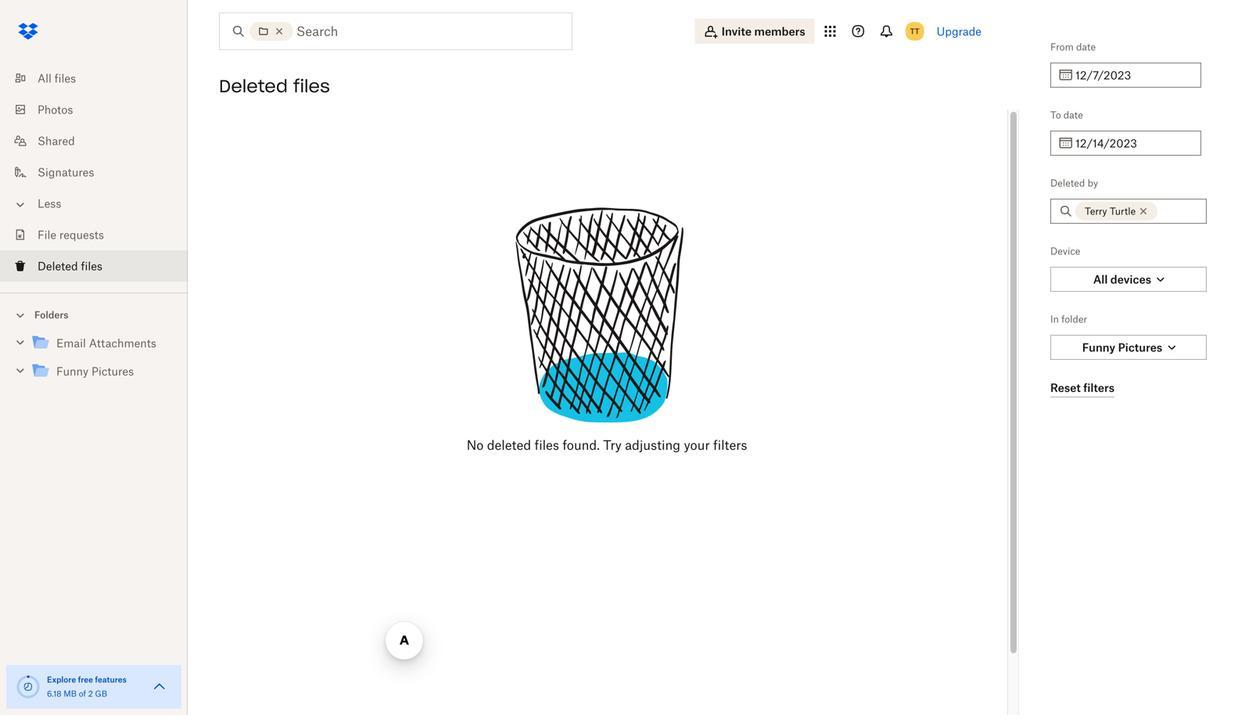 Task type: describe. For each thing, give the bounding box(es) containing it.
list containing all files
[[0, 53, 188, 293]]

file
[[38, 228, 56, 241]]

funny pictures link
[[31, 361, 175, 382]]

0 horizontal spatial filters
[[714, 437, 748, 453]]

signatures link
[[13, 157, 188, 188]]

photos
[[38, 103, 73, 116]]

to
[[1051, 109, 1062, 121]]

1 horizontal spatial deleted files
[[219, 75, 330, 97]]

filters inside button
[[1084, 381, 1115, 394]]

no
[[467, 437, 484, 453]]

folder
[[1062, 313, 1088, 325]]

email attachments
[[56, 337, 156, 350]]

upgrade link
[[937, 25, 982, 38]]

shared
[[38, 134, 75, 148]]

quota usage element
[[16, 675, 41, 700]]

funny pictures inside button
[[1083, 341, 1163, 354]]

photos link
[[13, 94, 188, 125]]

email attachments link
[[31, 333, 175, 354]]

email
[[56, 337, 86, 350]]

Search in folder "Funny Pictures" text field
[[297, 22, 540, 41]]

try
[[604, 437, 622, 453]]

from
[[1051, 41, 1074, 53]]

2
[[88, 689, 93, 699]]

deleted files list item
[[0, 250, 188, 282]]

files inside "list item"
[[81, 259, 103, 273]]

shared link
[[13, 125, 188, 157]]

explore free features 6.18 mb of 2 gb
[[47, 675, 127, 699]]

in
[[1051, 313, 1060, 325]]

signatures
[[38, 166, 94, 179]]

all files
[[38, 72, 76, 85]]

reset filters button
[[1051, 379, 1115, 398]]

deleted files inside deleted files link
[[38, 259, 103, 273]]

From date text field
[[1076, 67, 1193, 84]]

your
[[684, 437, 710, 453]]

all devices
[[1094, 273, 1152, 286]]

dropbox image
[[13, 16, 44, 47]]

date for to date
[[1064, 109, 1084, 121]]

all for all devices
[[1094, 273, 1108, 286]]

all for all files
[[38, 72, 52, 85]]

To date text field
[[1076, 135, 1193, 152]]

date for from date
[[1077, 41, 1096, 53]]

2 horizontal spatial deleted
[[1051, 177, 1086, 189]]

terry
[[1085, 205, 1108, 217]]

reset filters
[[1051, 381, 1115, 394]]



Task type: locate. For each thing, give the bounding box(es) containing it.
0 horizontal spatial pictures
[[92, 365, 134, 378]]

folders
[[34, 309, 69, 321]]

in folder
[[1051, 313, 1088, 325]]

gb
[[95, 689, 107, 699]]

funny inside group
[[56, 365, 89, 378]]

group
[[0, 326, 188, 397]]

no deleted files found. try adjusting your filters
[[467, 437, 748, 453]]

invite members button
[[695, 19, 815, 44]]

1 vertical spatial funny
[[56, 365, 89, 378]]

list
[[0, 53, 188, 293]]

less image
[[13, 197, 28, 212]]

funny
[[1083, 341, 1116, 354], [56, 365, 89, 378]]

1 horizontal spatial funny
[[1083, 341, 1116, 354]]

1 vertical spatial pictures
[[92, 365, 134, 378]]

files
[[55, 72, 76, 85], [293, 75, 330, 97], [81, 259, 103, 273], [535, 437, 559, 453]]

features
[[95, 675, 127, 685]]

funny pictures button
[[1051, 335, 1208, 360]]

2 vertical spatial deleted
[[38, 259, 78, 273]]

upgrade
[[937, 25, 982, 38]]

1 horizontal spatial all
[[1094, 273, 1108, 286]]

1 vertical spatial all
[[1094, 273, 1108, 286]]

deleted by
[[1051, 177, 1099, 189]]

explore
[[47, 675, 76, 685]]

terry turtle button
[[1076, 202, 1158, 221]]

0 vertical spatial funny pictures
[[1083, 341, 1163, 354]]

file requests link
[[13, 219, 188, 250]]

adjusting
[[625, 437, 681, 453]]

pictures inside 'funny pictures' button
[[1119, 341, 1163, 354]]

0 vertical spatial date
[[1077, 41, 1096, 53]]

requests
[[59, 228, 104, 241]]

tt
[[911, 26, 920, 36]]

0 horizontal spatial deleted
[[38, 259, 78, 273]]

date right from
[[1077, 41, 1096, 53]]

from date
[[1051, 41, 1096, 53]]

group containing email attachments
[[0, 326, 188, 397]]

funny pictures down email attachments link
[[56, 365, 134, 378]]

date
[[1077, 41, 1096, 53], [1064, 109, 1084, 121]]

invite members
[[722, 25, 806, 38]]

date right to at the top of page
[[1064, 109, 1084, 121]]

all files link
[[13, 63, 188, 94]]

deleted files
[[219, 75, 330, 97], [38, 259, 103, 273]]

folders button
[[0, 303, 188, 326]]

deleted files link
[[13, 250, 188, 282]]

by
[[1088, 177, 1099, 189]]

all inside dropdown button
[[1094, 273, 1108, 286]]

1 vertical spatial date
[[1064, 109, 1084, 121]]

to date
[[1051, 109, 1084, 121]]

pictures down email attachments
[[92, 365, 134, 378]]

1 horizontal spatial funny pictures
[[1083, 341, 1163, 354]]

1 vertical spatial deleted
[[1051, 177, 1086, 189]]

funny inside button
[[1083, 341, 1116, 354]]

1 horizontal spatial pictures
[[1119, 341, 1163, 354]]

0 vertical spatial all
[[38, 72, 52, 85]]

filters
[[1084, 381, 1115, 394], [714, 437, 748, 453]]

mb
[[64, 689, 77, 699]]

turtle
[[1110, 205, 1136, 217]]

funny pictures
[[1083, 341, 1163, 354], [56, 365, 134, 378]]

filters right your
[[714, 437, 748, 453]]

0 horizontal spatial funny
[[56, 365, 89, 378]]

deleted
[[219, 75, 288, 97], [1051, 177, 1086, 189], [38, 259, 78, 273]]

funny down email
[[56, 365, 89, 378]]

1 vertical spatial deleted files
[[38, 259, 103, 273]]

deleted
[[487, 437, 531, 453]]

invite
[[722, 25, 752, 38]]

all up the photos
[[38, 72, 52, 85]]

tt button
[[903, 19, 928, 44]]

funny down folder
[[1083, 341, 1116, 354]]

members
[[755, 25, 806, 38]]

1 horizontal spatial deleted
[[219, 75, 288, 97]]

pictures down devices
[[1119, 341, 1163, 354]]

0 vertical spatial pictures
[[1119, 341, 1163, 354]]

1 horizontal spatial filters
[[1084, 381, 1115, 394]]

device
[[1051, 245, 1081, 257]]

0 vertical spatial deleted
[[219, 75, 288, 97]]

0 vertical spatial funny
[[1083, 341, 1116, 354]]

filters right reset
[[1084, 381, 1115, 394]]

deleted inside "list item"
[[38, 259, 78, 273]]

1 vertical spatial funny pictures
[[56, 365, 134, 378]]

pictures inside funny pictures link
[[92, 365, 134, 378]]

0 horizontal spatial deleted files
[[38, 259, 103, 273]]

0 horizontal spatial funny pictures
[[56, 365, 134, 378]]

all left devices
[[1094, 273, 1108, 286]]

0 vertical spatial deleted files
[[219, 75, 330, 97]]

0 horizontal spatial all
[[38, 72, 52, 85]]

0 vertical spatial filters
[[1084, 381, 1115, 394]]

all devices button
[[1051, 267, 1208, 292]]

pictures
[[1119, 341, 1163, 354], [92, 365, 134, 378]]

found.
[[563, 437, 600, 453]]

terry turtle
[[1085, 205, 1136, 217]]

file requests
[[38, 228, 104, 241]]

all
[[38, 72, 52, 85], [1094, 273, 1108, 286]]

reset
[[1051, 381, 1081, 394]]

6.18
[[47, 689, 61, 699]]

less
[[38, 197, 61, 210]]

funny pictures down folder
[[1083, 341, 1163, 354]]

attachments
[[89, 337, 156, 350]]

free
[[78, 675, 93, 685]]

1 vertical spatial filters
[[714, 437, 748, 453]]

devices
[[1111, 273, 1152, 286]]

of
[[79, 689, 86, 699]]



Task type: vqa. For each thing, say whether or not it's contained in the screenshot.
Deleted Files in the list item
yes



